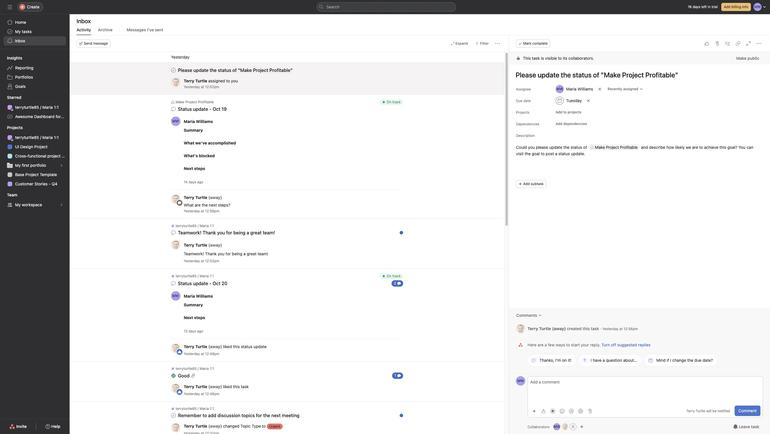 Task type: vqa. For each thing, say whether or not it's contained in the screenshot.
are to the middle
yes



Task type: describe. For each thing, give the bounding box(es) containing it.
terry turtle will be notified
[[687, 409, 731, 413]]

add subtask image
[[726, 41, 731, 46]]

for up the teamwork! thank you for being a great team! yesterday at 12:52pm
[[226, 230, 232, 235]]

1 next steps from the top
[[184, 166, 205, 171]]

/ inside starred element
[[40, 105, 41, 110]]

status update - oct 19
[[178, 107, 227, 112]]

invite
[[16, 424, 27, 429]]

terryturtle85 / maria 1:1 inside projects element
[[15, 135, 59, 140]]

on
[[562, 358, 567, 363]]

urgent
[[269, 424, 281, 429]]

on for update
[[387, 274, 392, 278]]

global element
[[0, 14, 70, 49]]

0 horizontal spatial more actions image
[[378, 101, 383, 106]]

terry for terry turtle (away)
[[184, 242, 194, 247]]

due date
[[516, 99, 531, 103]]

task inside button
[[752, 424, 760, 429]]

you inside main content
[[528, 145, 535, 150]]

/ for good
[[198, 367, 199, 371]]

- for oct 19
[[209, 107, 212, 112]]

create
[[27, 4, 39, 9]]

terry turtle link up 12:52pm
[[184, 242, 207, 247]]

make for make public button
[[737, 56, 747, 61]]

track for update
[[393, 274, 401, 278]]

expand
[[456, 41, 468, 46]]

teamwork! for teamwork! thank you for being a great team!
[[178, 230, 202, 235]]

insights
[[7, 55, 22, 60]]

1 vertical spatial make
[[176, 100, 184, 104]]

portfolios link
[[3, 73, 66, 82]]

functional
[[28, 154, 46, 158]]

turtle for terry turtle (away) liked this status update yesterday at 12:48pm
[[195, 344, 207, 349]]

question
[[606, 358, 623, 363]]

2 steps from the top
[[194, 315, 205, 320]]

add to projects button
[[553, 108, 584, 116]]

yesterday inside terry turtle assigned to you yesterday at 12:57pm
[[184, 85, 200, 89]]

0 likes. click to like this task image
[[705, 41, 710, 46]]

mark
[[524, 41, 532, 46]]

plan
[[62, 154, 70, 158]]

next
[[209, 203, 217, 208]]

add dependencies
[[556, 122, 587, 126]]

my for my workspace
[[15, 202, 21, 207]]

this for yesterday
[[233, 384, 240, 389]]

turtle for terry turtle (away)
[[195, 242, 207, 247]]

yesterday inside terry turtle (away) what are the next steps? yesterday at 12:56pm
[[184, 209, 200, 213]]

of inside main content
[[584, 145, 587, 150]]

Task Name text field
[[512, 68, 764, 82]]

recently assigned button
[[605, 85, 646, 93]]

what we've accomplished
[[184, 140, 236, 145]]

project inside starred element
[[71, 114, 85, 119]]

i have a question about…
[[591, 358, 638, 363]]

workspace
[[22, 202, 42, 207]]

maria up add
[[200, 407, 209, 411]]

search list box
[[317, 2, 456, 12]]

teamwork! thank you for being a great team! yesterday at 12:52pm
[[184, 251, 268, 263]]

turtle for terry turtle (away) what are the next steps? yesterday at 12:56pm
[[195, 195, 207, 200]]

12:52pm
[[205, 259, 219, 263]]

williams inside 'dropdown button'
[[578, 86, 594, 91]]

leave
[[739, 424, 751, 429]]

i've
[[147, 27, 154, 32]]

being for great
[[232, 251, 243, 256]]

status inside the terry turtle (away) liked this status update yesterday at 12:48pm
[[241, 344, 253, 349]]

my first portfolio link
[[3, 161, 66, 170]]

the inside button
[[688, 358, 694, 363]]

to down please
[[541, 151, 545, 156]]

recently assigned
[[608, 87, 639, 91]]

maria williams for what we've accomplished
[[184, 119, 213, 124]]

summary for what
[[184, 128, 203, 133]]

- for q4
[[49, 181, 51, 186]]

awesome dashboard for new project link
[[3, 112, 85, 121]]

0 vertical spatial of
[[233, 68, 237, 73]]

projects inside please update the status of "make project profitable" dialog
[[516, 110, 530, 115]]

add for add to projects
[[556, 110, 563, 114]]

terryturtle85 / maria 1:1 link for design
[[3, 133, 66, 142]]

terry for terry turtle assigned to you yesterday at 12:57pm
[[184, 78, 194, 83]]

terryturtle85 / maria 1:1 for good
[[176, 367, 214, 371]]

complete
[[533, 41, 548, 46]]

topics
[[242, 413, 255, 418]]

add billing info button
[[722, 3, 751, 11]]

13
[[184, 329, 188, 333]]

could you please update the status of
[[516, 145, 588, 150]]

leftcount image
[[397, 374, 401, 378]]

filter
[[480, 41, 489, 46]]

terry turtle link down good
[[184, 384, 207, 389]]

yesterday inside the teamwork! thank you for being a great team! yesterday at 12:52pm
[[184, 259, 200, 263]]

left
[[702, 5, 707, 9]]

update for oct 19
[[193, 107, 208, 112]]

liked for liked this task
[[223, 384, 232, 389]]

describe
[[650, 145, 666, 150]]

home
[[15, 20, 26, 25]]

1:1 inside projects element
[[54, 135, 59, 140]]

terryturtle85 / maria 1:1 for teamwork! thank you for being a great team!
[[176, 224, 214, 228]]

i inside i have a question about… button
[[591, 358, 592, 363]]

the inside terry turtle (away) what are the next steps? yesterday at 12:56pm
[[202, 203, 208, 208]]

team button
[[0, 192, 17, 198]]

(away) for terry turtle (away) created this task · yesterday at 12:56pm
[[553, 326, 566, 331]]

terry for terry turtle (away) what are the next steps? yesterday at 12:56pm
[[184, 195, 194, 200]]

maria williams for next steps
[[184, 294, 213, 298]]

to inside button
[[564, 110, 567, 114]]

terry for terry turtle will be notified
[[687, 409, 695, 413]]

remember to add discussion topics for the next meeting
[[178, 413, 300, 418]]

status for status update - oct 20
[[178, 281, 192, 286]]

thanks, i'm on it!
[[540, 358, 572, 363]]

team
[[7, 192, 17, 197]]

make project profitable link
[[595, 145, 638, 150]]

terryturtle85 for teamwork! thank you for being a great team!
[[176, 224, 197, 228]]

tuesday button
[[553, 95, 585, 106]]

terry turtle link inside main content
[[528, 326, 551, 331]]

first
[[22, 163, 29, 168]]

this inside and describe how likely we are to achieve this goal? you can visit the goal to post a status update.
[[720, 145, 727, 150]]

maria williams link for we've
[[184, 119, 213, 124]]

are inside terry turtle (away) what are the next steps? yesterday at 12:56pm
[[195, 203, 201, 208]]

assignee
[[516, 87, 531, 91]]

maria up terry turtle (away)
[[200, 224, 209, 228]]

date?
[[703, 358, 713, 363]]

assigned inside terry turtle assigned to you yesterday at 12:57pm
[[208, 78, 225, 83]]

you
[[739, 145, 746, 150]]

maria up status update - oct 20
[[200, 274, 209, 278]]

project inside button
[[606, 145, 619, 150]]

messages
[[127, 27, 146, 32]]

visible
[[545, 56, 557, 61]]

cross-functional project plan link
[[3, 151, 70, 161]]

change
[[673, 358, 687, 363]]

at mention image
[[569, 409, 574, 413]]

1 archive notifications image from the top
[[397, 275, 402, 280]]

terry turtle link down the 14 days ago
[[184, 195, 207, 200]]

archive link
[[98, 27, 113, 35]]

you up terry turtle (away)
[[217, 230, 225, 235]]

(away) for terry turtle (away) changed topic type to urgent
[[208, 424, 222, 429]]

projects element
[[0, 122, 70, 190]]

2 next steps from the top
[[184, 315, 205, 320]]

(away) for terry turtle (away) liked this task yesterday at 12:46pm
[[208, 384, 222, 389]]

add dependencies button
[[553, 120, 590, 128]]

turn off suggested replies button
[[602, 342, 651, 347]]

make project profitable inside make project profitable button
[[595, 145, 638, 150]]

this for update
[[233, 344, 240, 349]]

insert an object image
[[533, 409, 536, 413]]

1 what from the top
[[184, 140, 194, 145]]

please update the status of "make project profitable" dialog
[[509, 35, 771, 434]]

blocked
[[199, 153, 215, 158]]

maria inside projects element
[[42, 135, 53, 140]]

0 vertical spatial profitable
[[198, 100, 214, 104]]

on track for update
[[387, 274, 401, 278]]

0 vertical spatial days
[[693, 5, 701, 9]]

i inside mind if i change the due date? button
[[671, 358, 672, 363]]

13 days ago
[[184, 329, 203, 333]]

base project template
[[15, 172, 57, 177]]

terry turtle link down the please
[[184, 78, 207, 83]]

maria down status update - oct 19 at left
[[184, 119, 195, 124]]

1:1 for good
[[210, 367, 214, 371]]

thanks,
[[540, 358, 555, 363]]

profitable inside button
[[620, 145, 638, 150]]

invite button
[[6, 421, 31, 432]]

teams element
[[0, 190, 70, 211]]

maria inside 'dropdown button'
[[567, 86, 577, 91]]

design
[[20, 144, 33, 149]]

to left the 'its'
[[558, 56, 562, 61]]

make for make project profitable link
[[595, 145, 605, 150]]

the down add dependencies "button"
[[564, 145, 570, 150]]

messages i've sent
[[127, 27, 163, 32]]

1:1 for teamwork! thank you for being a great team!
[[210, 224, 214, 228]]

oct 20
[[213, 281, 227, 286]]

add for add subtask
[[524, 182, 530, 186]]

you inside the teamwork! thank you for being a great team! yesterday at 12:52pm
[[218, 251, 225, 256]]

to right type
[[262, 424, 266, 429]]

inbox inside global element
[[15, 38, 25, 43]]

and
[[641, 145, 648, 150]]

comments
[[517, 313, 537, 318]]

dependencies
[[516, 122, 540, 126]]

1 horizontal spatial are
[[538, 342, 544, 347]]

what inside terry turtle (away) what are the next steps? yesterday at 12:56pm
[[184, 203, 194, 208]]

at inside terry turtle (away) what are the next steps? yesterday at 12:56pm
[[201, 209, 204, 213]]

can
[[747, 145, 754, 150]]

for inside starred element
[[56, 114, 61, 119]]

see details, my workspace image
[[60, 203, 63, 207]]

2 archive notifications image from the top
[[397, 368, 402, 373]]

my for my first portfolio
[[15, 163, 21, 168]]

terry turtle link down 13 days ago
[[184, 344, 207, 349]]

comments button
[[513, 310, 546, 321]]

to inside terry turtle assigned to you yesterday at 12:57pm
[[226, 78, 230, 83]]

leftcount image
[[397, 282, 401, 285]]

maria down the "12:48pm"
[[200, 367, 209, 371]]

a inside and describe how likely we are to achieve this goal? you can visit the goal to post a status update.
[[555, 151, 558, 156]]

please
[[536, 145, 549, 150]]

few
[[548, 342, 555, 347]]

12:48pm
[[205, 352, 220, 356]]

1:1 for on track
[[210, 274, 214, 278]]

12:56pm inside terry turtle (away) what are the next steps? yesterday at 12:56pm
[[205, 209, 220, 213]]

2 archive notification image from the top
[[397, 226, 402, 230]]

your
[[581, 342, 589, 347]]

help
[[51, 424, 60, 429]]

terryturtle85 inside projects element
[[15, 135, 39, 140]]

tuesday
[[567, 98, 582, 103]]

collaborators
[[528, 425, 550, 429]]

add or remove collaborators image
[[580, 425, 584, 429]]

1
[[395, 374, 396, 378]]

terryturtle85 / maria 1:1 inside starred element
[[15, 105, 59, 110]]

full screen image
[[747, 41, 751, 46]]

dashboard
[[34, 114, 55, 119]]

(away) for terry turtle (away)
[[208, 242, 222, 247]]

due
[[516, 99, 523, 103]]

terryturtle85 / maria 1:1 for remember to add discussion topics for the next meeting
[[176, 407, 214, 411]]

attach a file or paste an image image
[[588, 409, 593, 413]]

stories
[[34, 181, 48, 186]]



Task type: locate. For each thing, give the bounding box(es) containing it.
maria williams link down status update - oct 20
[[184, 294, 213, 298]]

0 vertical spatial summary
[[184, 128, 203, 133]]

turtle up the '12:46pm'
[[195, 384, 207, 389]]

to left projects
[[564, 110, 567, 114]]

0 vertical spatial make
[[737, 56, 747, 61]]

1 vertical spatial on
[[387, 274, 392, 278]]

1 horizontal spatial more actions image
[[496, 41, 500, 46]]

1 vertical spatial of
[[584, 145, 587, 150]]

1 vertical spatial teamwork!
[[184, 251, 204, 256]]

mind if i change the due date? button
[[645, 354, 718, 367]]

ui
[[15, 144, 19, 149]]

turtle up few
[[539, 326, 551, 331]]

1 vertical spatial next steps
[[184, 315, 205, 320]]

maria up awesome dashboard for new project
[[42, 105, 53, 110]]

you up goal
[[528, 145, 535, 150]]

1 on from the top
[[387, 100, 392, 104]]

are
[[693, 145, 699, 150], [195, 203, 201, 208], [538, 342, 544, 347]]

update
[[193, 68, 209, 73], [193, 107, 208, 112], [550, 145, 563, 150], [193, 281, 208, 286], [254, 344, 267, 349]]

2 vertical spatial make
[[595, 145, 605, 150]]

0 vertical spatial inbox
[[77, 18, 91, 24]]

1 track from the top
[[393, 100, 401, 104]]

attachments: add a file to this task, please update the status of "make project profitable" image
[[715, 41, 720, 46]]

/ inside projects element
[[40, 135, 41, 140]]

/ up status update - oct 20
[[198, 274, 199, 278]]

home link
[[3, 18, 66, 27]]

at inside terry turtle (away) created this task · yesterday at 12:56pm
[[620, 327, 623, 331]]

turtle inside the terry turtle (away) liked this status update yesterday at 12:48pm
[[195, 344, 207, 349]]

0 vertical spatial are
[[693, 145, 699, 150]]

(away) inside terry turtle (away) what are the next steps? yesterday at 12:56pm
[[208, 195, 222, 200]]

2 vertical spatial are
[[538, 342, 544, 347]]

1 vertical spatial -
[[49, 181, 51, 186]]

2 ago from the top
[[197, 329, 203, 333]]

terryturtle85 up remember
[[176, 407, 197, 411]]

of left the "make
[[233, 68, 237, 73]]

terry turtle (away) what are the next steps? yesterday at 12:56pm
[[184, 195, 230, 213]]

2 my from the top
[[15, 163, 21, 168]]

2 track from the top
[[393, 274, 401, 278]]

1 vertical spatial thank
[[205, 251, 217, 256]]

i left have
[[591, 358, 592, 363]]

0 horizontal spatial projects
[[7, 125, 23, 130]]

this task is visible to its collaborators.
[[523, 56, 595, 61]]

terryturtle85 / maria 1:1 up remember
[[176, 407, 214, 411]]

next down what's
[[184, 166, 193, 171]]

0 horizontal spatial of
[[233, 68, 237, 73]]

add to projects
[[556, 110, 582, 114]]

terry inside terry turtle (away) what are the next steps? yesterday at 12:56pm
[[184, 195, 194, 200]]

make public
[[737, 56, 760, 61]]

mark complete
[[524, 41, 548, 46]]

0 vertical spatial projects
[[516, 110, 530, 115]]

next steps
[[184, 166, 205, 171], [184, 315, 205, 320]]

- left oct 19
[[209, 107, 212, 112]]

days right 14
[[189, 180, 196, 184]]

you inside terry turtle assigned to you yesterday at 12:57pm
[[231, 78, 238, 83]]

1 vertical spatial add to bookmarks image
[[388, 275, 392, 280]]

1 vertical spatial williams
[[196, 119, 213, 124]]

my inside teams element
[[15, 202, 21, 207]]

1 horizontal spatial 12:56pm
[[624, 327, 638, 331]]

2 maria williams link from the top
[[184, 294, 213, 298]]

1:1 down the "12:48pm"
[[210, 367, 214, 371]]

/ for teamwork! thank you for being a great team!
[[198, 224, 199, 228]]

my
[[15, 29, 21, 34], [15, 163, 21, 168], [15, 202, 21, 207]]

turtle up 12:57pm
[[195, 78, 207, 83]]

remove assignee image
[[598, 87, 602, 91]]

/ for remember to add discussion topics for the next meeting
[[198, 407, 199, 411]]

accomplished
[[208, 140, 236, 145]]

reply.
[[591, 342, 601, 347]]

(away) down add
[[208, 424, 222, 429]]

next up 13
[[184, 315, 193, 320]]

for right topics
[[256, 413, 262, 418]]

about…
[[624, 358, 638, 363]]

1 horizontal spatial assigned
[[624, 87, 639, 91]]

terry for terry turtle (away) liked this task yesterday at 12:46pm
[[184, 384, 194, 389]]

projects inside dropdown button
[[7, 125, 23, 130]]

portfolio
[[30, 163, 46, 168]]

template
[[40, 172, 57, 177]]

add inside "button"
[[556, 122, 563, 126]]

suggested
[[618, 342, 637, 347]]

maria williams link for steps
[[184, 294, 213, 298]]

emoji image
[[560, 409, 565, 413]]

1 vertical spatial next
[[184, 315, 193, 320]]

terry inside the terry turtle (away) liked this status update yesterday at 12:48pm
[[184, 344, 194, 349]]

on track for next
[[387, 100, 401, 104]]

1 next from the top
[[184, 166, 193, 171]]

update for status
[[193, 68, 209, 73]]

turtle for terry turtle (away) liked this task yesterday at 12:46pm
[[195, 384, 207, 389]]

0 vertical spatial my
[[15, 29, 21, 34]]

terryturtle85 for good
[[176, 367, 197, 371]]

i have a question about… button
[[579, 354, 643, 367]]

1 vertical spatial terryturtle85 / maria 1:1 link
[[3, 133, 66, 142]]

turtle left the will
[[696, 409, 706, 413]]

3 add to bookmarks image from the top
[[388, 368, 392, 373]]

(away) for terry turtle (away) liked this status update yesterday at 12:48pm
[[208, 344, 222, 349]]

1 summary from the top
[[184, 128, 203, 133]]

assigned up 12:57pm
[[208, 78, 225, 83]]

0 vertical spatial liked
[[223, 344, 232, 349]]

liked inside the "terry turtle (away) liked this task yesterday at 12:46pm"
[[223, 384, 232, 389]]

1 vertical spatial steps
[[194, 315, 205, 320]]

0 vertical spatial on
[[387, 100, 392, 104]]

main content containing this task is visible to its collaborators.
[[509, 52, 771, 374]]

0 vertical spatial maria williams
[[567, 86, 594, 91]]

turtle inside terry turtle (away) what are the next steps? yesterday at 12:56pm
[[195, 195, 207, 200]]

billing
[[732, 5, 742, 9]]

0 vertical spatial ago
[[197, 180, 203, 184]]

2 on from the top
[[387, 274, 392, 278]]

update for oct 20
[[193, 281, 208, 286]]

more actions image
[[496, 41, 500, 46], [378, 101, 383, 106]]

tt button
[[171, 78, 180, 87], [171, 194, 180, 204], [171, 240, 180, 250], [516, 324, 526, 333], [171, 344, 180, 353], [171, 384, 180, 393], [171, 423, 180, 432], [562, 423, 569, 430]]

1 ago from the top
[[197, 180, 203, 184]]

0 vertical spatial teamwork!
[[178, 230, 202, 235]]

project
[[47, 154, 61, 158]]

add left subtask in the right top of the page
[[524, 182, 530, 186]]

next steps down what's
[[184, 166, 205, 171]]

0 vertical spatial assigned
[[208, 78, 225, 83]]

add for add billing info
[[724, 5, 731, 9]]

a left great
[[244, 251, 246, 256]]

terryturtle85 / maria 1:1 for on track
[[176, 274, 214, 278]]

my for my tasks
[[15, 29, 21, 34]]

my left tasks
[[15, 29, 21, 34]]

yesterday
[[171, 55, 190, 59], [184, 85, 200, 89], [184, 209, 200, 213], [184, 259, 200, 263], [603, 327, 619, 331], [184, 352, 200, 356], [184, 392, 200, 396]]

remember
[[178, 413, 202, 418]]

maria up "ui design project" link
[[42, 135, 53, 140]]

copy task link image
[[736, 41, 741, 46]]

on for next
[[387, 100, 392, 104]]

0 vertical spatial archive notifications image
[[397, 275, 402, 280]]

0 vertical spatial archive notification image
[[397, 101, 402, 106]]

at inside the "terry turtle (away) liked this task yesterday at 12:46pm"
[[201, 392, 204, 396]]

here are a few ways to start your reply. turn off suggested replies
[[528, 342, 651, 347]]

2 i from the left
[[671, 358, 672, 363]]

add to bookmarks image
[[388, 101, 392, 106], [388, 275, 392, 280], [388, 368, 392, 373]]

terryturtle85 / maria 1:1 up "ui design project" link
[[15, 135, 59, 140]]

add subtask button
[[516, 180, 547, 188]]

main content
[[509, 52, 771, 374]]

1 vertical spatial days
[[189, 180, 196, 184]]

terry for terry turtle (away) created this task · yesterday at 12:56pm
[[528, 326, 538, 331]]

1 vertical spatial projects
[[7, 125, 23, 130]]

1 vertical spatial ago
[[197, 329, 203, 333]]

add down add to projects button
[[556, 122, 563, 126]]

1 horizontal spatial inbox
[[77, 18, 91, 24]]

terry turtle link
[[184, 78, 207, 83], [184, 195, 207, 200], [184, 242, 207, 247], [528, 326, 551, 331], [184, 344, 207, 349], [184, 384, 207, 389], [184, 424, 207, 429]]

starred element
[[0, 92, 85, 122]]

summary down status update - oct 20
[[184, 302, 203, 307]]

yesterday inside the terry turtle (away) liked this status update yesterday at 12:48pm
[[184, 352, 200, 356]]

being inside the teamwork! thank you for being a great team! yesterday at 12:52pm
[[232, 251, 243, 256]]

the up urgent
[[263, 413, 270, 418]]

16
[[688, 5, 692, 9]]

add to bookmarks image for update
[[388, 275, 392, 280]]

summary for next
[[184, 302, 203, 307]]

1 add to bookmarks image from the top
[[388, 101, 392, 106]]

1 vertical spatial liked
[[223, 384, 232, 389]]

created
[[567, 326, 582, 331]]

/ up the "terry turtle (away) liked this task yesterday at 12:46pm"
[[198, 367, 199, 371]]

0 vertical spatial what
[[184, 140, 194, 145]]

12:56pm inside terry turtle (away) created this task · yesterday at 12:56pm
[[624, 327, 638, 331]]

turtle for terry turtle assigned to you yesterday at 12:57pm
[[195, 78, 207, 83]]

(away) inside the terry turtle (away) liked this status update yesterday at 12:48pm
[[208, 344, 222, 349]]

0 vertical spatial -
[[209, 107, 212, 112]]

1 horizontal spatial profitable
[[620, 145, 638, 150]]

0 vertical spatial maria williams link
[[184, 119, 213, 124]]

(away) inside main content
[[553, 326, 566, 331]]

1 vertical spatial status
[[178, 281, 192, 286]]

a inside button
[[603, 358, 605, 363]]

2 vertical spatial maria williams
[[184, 294, 213, 298]]

days right 16
[[693, 5, 701, 9]]

yesterday inside the "terry turtle (away) liked this task yesterday at 12:46pm"
[[184, 392, 200, 396]]

2 status from the top
[[178, 281, 192, 286]]

turtle down remember
[[195, 424, 207, 429]]

my left first
[[15, 163, 21, 168]]

summary
[[184, 128, 203, 133], [184, 302, 203, 307]]

"make
[[238, 68, 252, 73]]

status inside and describe how likely we are to achieve this goal? you can visit the goal to post a status update.
[[559, 151, 570, 156]]

/ up "ui design project" link
[[40, 135, 41, 140]]

maria williams down status update - oct 19 at left
[[184, 119, 213, 124]]

more actions for this task image
[[757, 41, 762, 46]]

14 days ago
[[184, 180, 203, 184]]

turtle up 12:52pm
[[195, 242, 207, 247]]

2 vertical spatial williams
[[196, 294, 213, 298]]

1:1 inside starred element
[[54, 105, 59, 110]]

terryturtle85 up terry turtle (away)
[[176, 224, 197, 228]]

turn
[[602, 342, 610, 347]]

update inside main content
[[550, 145, 563, 150]]

1 vertical spatial archive notifications image
[[397, 368, 402, 373]]

liked inside the terry turtle (away) liked this status update yesterday at 12:48pm
[[223, 344, 232, 349]]

off
[[611, 342, 617, 347]]

williams for what we've accomplished
[[196, 119, 213, 124]]

1 horizontal spatial i
[[671, 358, 672, 363]]

see details, my first portfolio image
[[60, 164, 63, 167]]

turtle inside the "terry turtle (away) liked this task yesterday at 12:46pm"
[[195, 384, 207, 389]]

a left few
[[545, 342, 547, 347]]

0 vertical spatial add to bookmarks image
[[388, 101, 392, 106]]

project profitable"
[[253, 68, 293, 73]]

terry turtle (away) changed topic type to urgent
[[184, 424, 281, 429]]

1 vertical spatial being
[[232, 251, 243, 256]]

(away) left created
[[553, 326, 566, 331]]

are right here
[[538, 342, 544, 347]]

being left great team!
[[234, 230, 246, 235]]

1:1 up oct 20
[[210, 274, 214, 278]]

0 horizontal spatial inbox
[[15, 38, 25, 43]]

oct 19
[[213, 107, 227, 112]]

for inside the teamwork! thank you for being a great team! yesterday at 12:52pm
[[226, 251, 231, 256]]

/ for on track
[[198, 274, 199, 278]]

terryturtle85 for remember to add discussion topics for the next meeting
[[176, 407, 197, 411]]

how
[[667, 145, 675, 150]]

0 horizontal spatial are
[[195, 203, 201, 208]]

terry turtle link down remember
[[184, 424, 207, 429]]

archive notifications image up leftcount icon
[[397, 275, 402, 280]]

to down please update the status of "make project profitable"
[[226, 78, 230, 83]]

0 vertical spatial 12:56pm
[[205, 209, 220, 213]]

2 summary from the top
[[184, 302, 203, 307]]

make project profitable up status update - oct 19 at left
[[176, 100, 214, 104]]

williams for next steps
[[196, 294, 213, 298]]

you
[[231, 78, 238, 83], [528, 145, 535, 150], [217, 230, 225, 235], [218, 251, 225, 256]]

terryturtle85 inside starred element
[[15, 105, 39, 110]]

- left q4
[[49, 181, 51, 186]]

2 next from the top
[[184, 315, 193, 320]]

the up terry turtle assigned to you yesterday at 12:57pm
[[210, 68, 217, 73]]

to left add
[[203, 413, 207, 418]]

terry turtle assigned to you yesterday at 12:57pm
[[184, 78, 238, 89]]

status for status update - oct 19
[[178, 107, 192, 112]]

0 horizontal spatial make project profitable
[[176, 100, 214, 104]]

1 horizontal spatial of
[[584, 145, 587, 150]]

leave task button
[[730, 422, 764, 432]]

maria williams link
[[184, 119, 213, 124], [184, 294, 213, 298]]

toolbar inside please update the status of "make project profitable" dialog
[[531, 407, 594, 415]]

1 vertical spatial assigned
[[624, 87, 639, 91]]

williams down status update - oct 20
[[196, 294, 213, 298]]

0 vertical spatial make project profitable
[[176, 100, 214, 104]]

0 vertical spatial terryturtle85 / maria 1:1 link
[[3, 103, 66, 112]]

maria williams inside "maria williams" 'dropdown button'
[[567, 86, 594, 91]]

at inside the terry turtle (away) liked this status update yesterday at 12:48pm
[[201, 352, 204, 356]]

archive notification image
[[397, 101, 402, 106], [397, 226, 402, 230]]

1 terryturtle85 / maria 1:1 link from the top
[[3, 103, 66, 112]]

1 maria williams link from the top
[[184, 119, 213, 124]]

0 vertical spatial on track
[[387, 100, 401, 104]]

2 what from the top
[[184, 203, 194, 208]]

my inside global element
[[15, 29, 21, 34]]

(away) up "next"
[[208, 195, 222, 200]]

terryturtle85 / maria 1:1
[[15, 105, 59, 110], [15, 135, 59, 140], [176, 224, 214, 228], [176, 274, 214, 278], [176, 367, 214, 371], [176, 407, 214, 411]]

activity
[[77, 27, 91, 32]]

of up update.
[[584, 145, 587, 150]]

being left great
[[232, 251, 243, 256]]

appreciations image
[[579, 409, 583, 413]]

task
[[532, 56, 540, 61], [591, 326, 599, 331], [241, 384, 249, 389], [752, 424, 760, 429]]

projects down awesome
[[7, 125, 23, 130]]

the inside and describe how likely we are to achieve this goal? you can visit the goal to post a status update.
[[525, 151, 531, 156]]

for down teamwork! thank you for being a great team!
[[226, 251, 231, 256]]

- for oct 20
[[209, 281, 212, 286]]

are right we
[[693, 145, 699, 150]]

please
[[178, 68, 192, 73]]

terry inside terry turtle assigned to you yesterday at 12:57pm
[[184, 78, 194, 83]]

changed
[[223, 424, 240, 429]]

steps up 13 days ago
[[194, 315, 205, 320]]

2 horizontal spatial make
[[737, 56, 747, 61]]

send message
[[84, 41, 108, 46]]

1 status from the top
[[178, 107, 192, 112]]

turtle inside terry turtle assigned to you yesterday at 12:57pm
[[195, 78, 207, 83]]

the left "next"
[[202, 203, 208, 208]]

thank up 12:52pm
[[205, 251, 217, 256]]

1 horizontal spatial projects
[[516, 110, 530, 115]]

could
[[516, 145, 527, 150]]

be
[[713, 409, 717, 413]]

thank for teamwork! thank you for being a great team! yesterday at 12:52pm
[[205, 251, 217, 256]]

1 my from the top
[[15, 29, 21, 34]]

terryturtle85 for on track
[[176, 274, 197, 278]]

maria williams button
[[553, 84, 596, 94]]

at inside terry turtle assigned to you yesterday at 12:57pm
[[201, 85, 204, 89]]

maria williams up tuesday
[[567, 86, 594, 91]]

recently
[[608, 87, 623, 91]]

we've
[[195, 140, 207, 145]]

we
[[686, 145, 692, 150]]

1 vertical spatial my
[[15, 163, 21, 168]]

0 vertical spatial next steps
[[184, 166, 205, 171]]

days for next steps
[[189, 329, 196, 333]]

insights element
[[0, 53, 70, 92]]

1 horizontal spatial make
[[595, 145, 605, 150]]

3 my from the top
[[15, 202, 21, 207]]

0 horizontal spatial assigned
[[208, 78, 225, 83]]

0 vertical spatial status
[[178, 107, 192, 112]]

1 vertical spatial more actions image
[[378, 101, 383, 106]]

- inside projects element
[[49, 181, 51, 186]]

1 vertical spatial profitable
[[620, 145, 638, 150]]

to left achieve
[[700, 145, 703, 150]]

0 vertical spatial track
[[393, 100, 401, 104]]

terry for terry turtle (away) changed topic type to urgent
[[184, 424, 194, 429]]

thank inside the teamwork! thank you for being a great team! yesterday at 12:52pm
[[205, 251, 217, 256]]

to left start
[[567, 342, 570, 347]]

0 horizontal spatial i
[[591, 358, 592, 363]]

clear due date image
[[587, 99, 591, 102]]

starred button
[[0, 95, 21, 100]]

0 vertical spatial williams
[[578, 86, 594, 91]]

a left great team!
[[247, 230, 249, 235]]

search button
[[317, 2, 456, 12]]

teamwork! inside the teamwork! thank you for being a great team! yesterday at 12:52pm
[[184, 251, 204, 256]]

insights button
[[0, 55, 22, 61]]

yesterday inside terry turtle (away) created this task · yesterday at 12:56pm
[[603, 327, 619, 331]]

my tasks
[[15, 29, 32, 34]]

summary up we've
[[184, 128, 203, 133]]

0 vertical spatial being
[[234, 230, 246, 235]]

mind
[[657, 358, 666, 363]]

terryturtle85 / maria 1:1 link for dashboard
[[3, 103, 66, 112]]

teamwork! for teamwork! thank you for being a great team! yesterday at 12:52pm
[[184, 251, 204, 256]]

terry turtle link down comments dropdown button
[[528, 326, 551, 331]]

2 add to bookmarks image from the top
[[388, 275, 392, 280]]

what left we've
[[184, 140, 194, 145]]

2 on track from the top
[[387, 274, 401, 278]]

terryturtle85 / maria 1:1 up awesome dashboard for new project link
[[15, 105, 59, 110]]

thank for teamwork! thank you for being a great team!
[[203, 230, 216, 235]]

make project profitable left and on the right of page
[[595, 145, 638, 150]]

a inside the teamwork! thank you for being a great team! yesterday at 12:52pm
[[244, 251, 246, 256]]

(away) for terry turtle (away) what are the next steps? yesterday at 12:56pm
[[208, 195, 222, 200]]

1 vertical spatial make project profitable
[[595, 145, 638, 150]]

0 vertical spatial thank
[[203, 230, 216, 235]]

formatting image
[[542, 409, 546, 413]]

add down tuesday dropdown button on the right top of page
[[556, 110, 563, 114]]

1 vertical spatial inbox
[[15, 38, 25, 43]]

0 vertical spatial more actions image
[[496, 41, 500, 46]]

awesome dashboard for new project
[[15, 114, 85, 119]]

base project template link
[[3, 170, 66, 179]]

its
[[563, 56, 568, 61]]

1 vertical spatial archive notification image
[[397, 226, 402, 230]]

1 vertical spatial what
[[184, 203, 194, 208]]

i'm
[[556, 358, 561, 363]]

12:56pm down "next"
[[205, 209, 220, 213]]

1 horizontal spatial make project profitable
[[595, 145, 638, 150]]

turtle down the 14 days ago
[[195, 195, 207, 200]]

inbox link
[[3, 36, 66, 46]]

days for what we've accomplished
[[189, 180, 196, 184]]

terry turtle (away) created this task · yesterday at 12:56pm
[[528, 326, 638, 331]]

teamwork! down terry turtle (away)
[[184, 251, 204, 256]]

1 liked from the top
[[223, 344, 232, 349]]

(away) up 12:52pm
[[208, 242, 222, 247]]

my first portfolio
[[15, 163, 46, 168]]

will
[[707, 409, 712, 413]]

new
[[62, 114, 70, 119]]

track
[[393, 100, 401, 104], [393, 274, 401, 278]]

assigned inside popup button
[[624, 87, 639, 91]]

customer stories - q4
[[15, 181, 57, 186]]

1 vertical spatial on track
[[387, 274, 401, 278]]

update inside the terry turtle (away) liked this status update yesterday at 12:48pm
[[254, 344, 267, 349]]

my workspace
[[15, 202, 42, 207]]

(away) inside the "terry turtle (away) liked this task yesterday at 12:46pm"
[[208, 384, 222, 389]]

inbox down my tasks
[[15, 38, 25, 43]]

2 horizontal spatial are
[[693, 145, 699, 150]]

1:1 up teamwork! thank you for being a great team!
[[210, 224, 214, 228]]

2 vertical spatial days
[[189, 329, 196, 333]]

2 liked from the top
[[223, 384, 232, 389]]

ago for yesterday
[[197, 329, 203, 333]]

turtle up the "12:48pm"
[[195, 344, 207, 349]]

williams up clear due date image on the right top
[[578, 86, 594, 91]]

liked for liked this status update
[[223, 344, 232, 349]]

1 vertical spatial track
[[393, 274, 401, 278]]

great
[[247, 251, 257, 256]]

·
[[600, 326, 602, 331]]

terryturtle85 up 'design'
[[15, 135, 39, 140]]

ago for steps?
[[197, 180, 203, 184]]

16 days left in trial
[[688, 5, 718, 9]]

terryturtle85 / maria 1:1 up status update - oct 20
[[176, 274, 214, 278]]

turtle for terry turtle will be notified
[[696, 409, 706, 413]]

2 terryturtle85 / maria 1:1 link from the top
[[3, 133, 66, 142]]

more actions image
[[378, 275, 383, 280]]

add for add dependencies
[[556, 122, 563, 126]]

12:56pm up suggested
[[624, 327, 638, 331]]

terryturtle85 up status update - oct 20
[[176, 274, 197, 278]]

1 i from the left
[[591, 358, 592, 363]]

2 vertical spatial -
[[209, 281, 212, 286]]

add to bookmarks image for next
[[388, 101, 392, 106]]

0 horizontal spatial 12:56pm
[[205, 209, 220, 213]]

being for great team!
[[234, 230, 246, 235]]

terry for terry turtle (away) liked this status update yesterday at 12:48pm
[[184, 344, 194, 349]]

(away) up the '12:46pm'
[[208, 384, 222, 389]]

assigned
[[208, 78, 225, 83], [624, 87, 639, 91]]

date
[[524, 99, 531, 103]]

record a video image
[[551, 409, 555, 413]]

track for next
[[393, 100, 401, 104]]

0 vertical spatial next
[[184, 166, 193, 171]]

1 steps from the top
[[194, 166, 205, 171]]

toolbar
[[531, 407, 594, 415]]

1 on track from the top
[[387, 100, 401, 104]]

1 vertical spatial maria williams link
[[184, 294, 213, 298]]

i right if
[[671, 358, 672, 363]]

turtle for terry turtle (away) created this task · yesterday at 12:56pm
[[539, 326, 551, 331]]

goals link
[[3, 82, 66, 91]]

hide sidebar image
[[8, 5, 12, 9]]

turtle for terry turtle (away) changed topic type to urgent
[[195, 424, 207, 429]]

1 vertical spatial maria williams
[[184, 119, 213, 124]]

tasks
[[22, 29, 32, 34]]

a right have
[[603, 358, 605, 363]]

this inside the terry turtle (away) liked this status update yesterday at 12:48pm
[[233, 344, 240, 349]]

this
[[720, 145, 727, 150], [583, 326, 590, 331], [233, 344, 240, 349], [233, 384, 240, 389]]

add left 'billing'
[[724, 5, 731, 9]]

terryturtle85 / maria 1:1 link up ui design project
[[3, 133, 66, 142]]

maria
[[567, 86, 577, 91], [42, 105, 53, 110], [184, 119, 195, 124], [42, 135, 53, 140], [200, 224, 209, 228], [200, 274, 209, 278], [184, 294, 195, 298], [200, 367, 209, 371], [200, 407, 209, 411]]

0 horizontal spatial profitable
[[198, 100, 214, 104]]

what's
[[184, 153, 198, 158]]

this for ·
[[583, 326, 590, 331]]

maria inside starred element
[[42, 105, 53, 110]]

my down team at the left top
[[15, 202, 21, 207]]

start
[[571, 342, 580, 347]]

1 vertical spatial 12:56pm
[[624, 327, 638, 331]]

my inside projects element
[[15, 163, 21, 168]]

- left oct 20
[[209, 281, 212, 286]]

achieve
[[705, 145, 719, 150]]

description
[[516, 134, 535, 138]]

0 vertical spatial steps
[[194, 166, 205, 171]]

1 vertical spatial are
[[195, 203, 201, 208]]

days right 13
[[189, 329, 196, 333]]

trial
[[712, 5, 718, 9]]

maria williams link down status update - oct 19 at left
[[184, 119, 213, 124]]

this inside the "terry turtle (away) liked this task yesterday at 12:46pm"
[[233, 384, 240, 389]]

1 archive notification image from the top
[[397, 101, 402, 106]]

task inside the "terry turtle (away) liked this task yesterday at 12:46pm"
[[241, 384, 249, 389]]

at inside the teamwork! thank you for being a great team! yesterday at 12:52pm
[[201, 259, 204, 263]]

0 horizontal spatial make
[[176, 100, 184, 104]]

2 vertical spatial add to bookmarks image
[[388, 368, 392, 373]]

1 vertical spatial summary
[[184, 302, 203, 307]]

terryturtle85 / maria 1:1 link inside starred element
[[3, 103, 66, 112]]

archive notifications image
[[397, 275, 402, 280], [397, 368, 402, 373]]

are inside and describe how likely we are to achieve this goal? you can visit the goal to post a status update.
[[693, 145, 699, 150]]

2 vertical spatial my
[[15, 202, 21, 207]]

terry inside the "terry turtle (away) liked this task yesterday at 12:46pm"
[[184, 384, 194, 389]]

what down 14
[[184, 203, 194, 208]]

1:1
[[54, 105, 59, 110], [54, 135, 59, 140], [210, 224, 214, 228], [210, 274, 214, 278], [210, 367, 214, 371], [210, 407, 214, 411]]

terry
[[184, 78, 194, 83], [184, 195, 194, 200], [184, 242, 194, 247], [528, 326, 538, 331], [184, 344, 194, 349], [184, 384, 194, 389], [687, 409, 695, 413], [184, 424, 194, 429]]

for left new
[[56, 114, 61, 119]]

maria down status update - oct 20
[[184, 294, 195, 298]]

1:1 for remember to add discussion topics for the next meeting
[[210, 407, 214, 411]]

update.
[[571, 151, 586, 156]]



